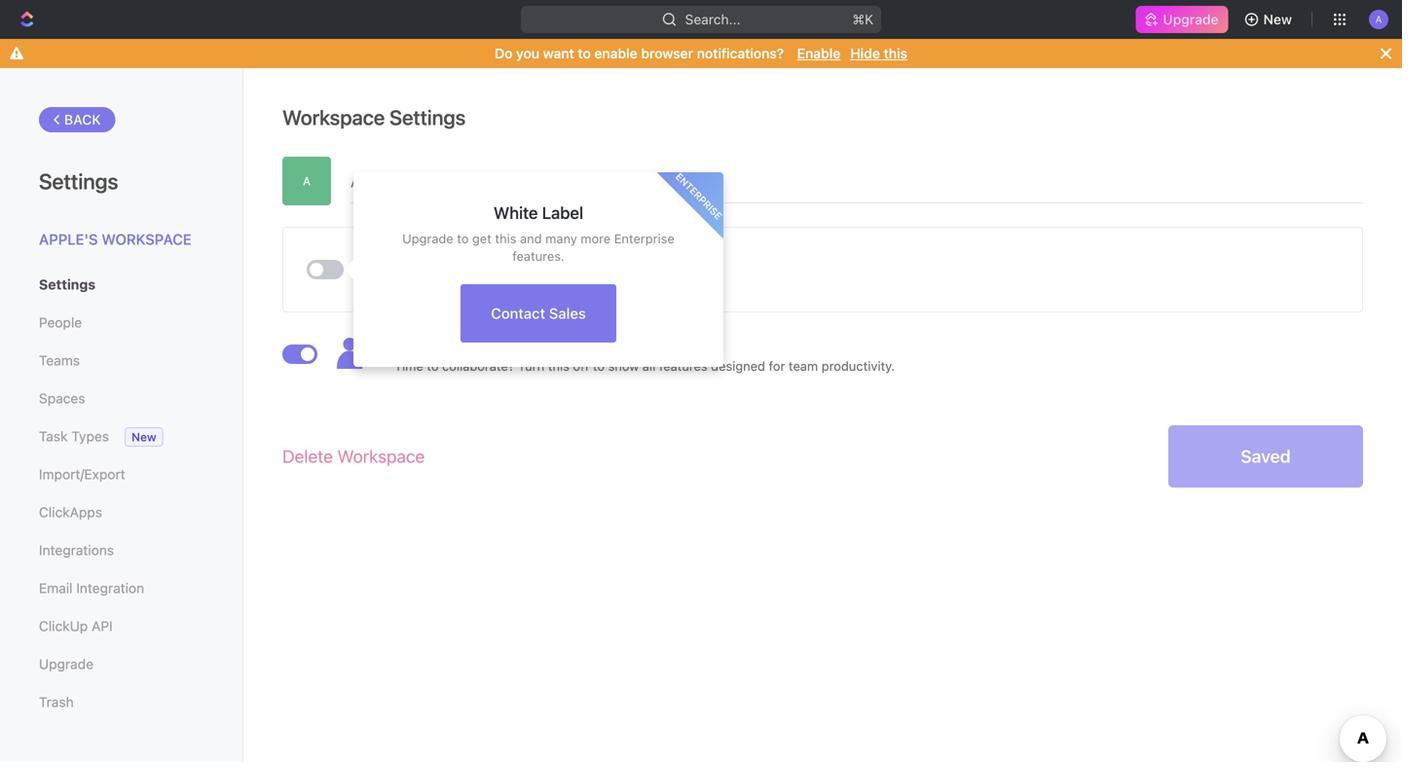 Task type: describe. For each thing, give the bounding box(es) containing it.
types
[[71, 428, 109, 444]]

a button
[[1363, 4, 1394, 35]]

many
[[545, 231, 577, 246]]

2 horizontal spatial upgrade
[[1163, 11, 1219, 27]]

team
[[789, 359, 818, 373]]

logo,
[[577, 274, 606, 289]]

2 vertical spatial settings
[[39, 277, 95, 293]]

workspace for apple's workspace
[[102, 231, 192, 248]]

spaces link
[[39, 382, 204, 415]]

all
[[642, 359, 656, 373]]

browser
[[641, 45, 693, 61]]

workspace for delete workspace
[[337, 446, 425, 467]]

personal
[[394, 336, 457, 355]]

1 vertical spatial settings
[[39, 168, 118, 194]]

0 vertical spatial clickup
[[389, 274, 435, 289]]

integrations
[[39, 542, 114, 558]]

0 vertical spatial settings
[[390, 105, 466, 130]]

more
[[581, 231, 611, 246]]

skin clickup with your brand colors, logo, and a custom url.
[[360, 274, 721, 289]]

turn
[[518, 359, 544, 373]]

enable
[[797, 45, 841, 61]]

show
[[608, 359, 639, 373]]

import/export link
[[39, 458, 204, 491]]

new inside settings element
[[131, 430, 156, 444]]

integrations link
[[39, 534, 204, 567]]

workspace settings
[[282, 105, 466, 130]]

api
[[92, 618, 113, 634]]

you
[[516, 45, 539, 61]]

contact
[[491, 305, 545, 322]]

new button
[[1236, 4, 1304, 35]]

for
[[769, 359, 785, 373]]

upgrade inside 'white label upgrade to get this and many more enterprise features.'
[[402, 231, 453, 246]]

0 horizontal spatial upgrade link
[[39, 648, 204, 681]]

clickapps
[[39, 504, 102, 520]]

new inside button
[[1263, 11, 1292, 27]]

trash
[[39, 694, 74, 710]]

features.
[[512, 249, 564, 263]]

2 horizontal spatial this
[[884, 45, 907, 61]]

white
[[494, 203, 538, 222]]

back link
[[39, 107, 116, 132]]

personal workspace layout time to collaborate? turn this off to show all features designed for team productivity.
[[394, 336, 895, 373]]

white label upgrade to get this and many more enterprise features.
[[402, 203, 675, 263]]

notifications?
[[697, 45, 784, 61]]

settings element
[[0, 68, 243, 762]]

task
[[39, 428, 68, 444]]

features
[[659, 359, 708, 373]]

Team Na﻿me text field
[[351, 157, 1363, 203]]

url.
[[693, 274, 721, 289]]

want
[[543, 45, 574, 61]]

with
[[438, 274, 463, 289]]

hide
[[850, 45, 880, 61]]

delete workspace button
[[282, 435, 425, 478]]



Task type: locate. For each thing, give the bounding box(es) containing it.
upgrade link up trash link
[[39, 648, 204, 681]]

saved button
[[1168, 426, 1363, 488]]

enterprise inside 'white label upgrade to get this and many more enterprise features.'
[[614, 231, 675, 246]]

email integration
[[39, 580, 144, 596]]

get
[[472, 231, 492, 246]]

and up the features.
[[520, 231, 542, 246]]

enterprise
[[674, 171, 725, 222], [614, 231, 675, 246]]

workspace inside button
[[337, 446, 425, 467]]

clickup left api
[[39, 618, 88, 634]]

this right hide
[[884, 45, 907, 61]]

contact sales
[[491, 305, 586, 322]]

spaces
[[39, 390, 85, 407]]

to
[[578, 45, 591, 61], [457, 231, 469, 246], [427, 359, 439, 373], [593, 359, 605, 373]]

do you want to enable browser notifications? enable hide this
[[495, 45, 907, 61]]

time
[[394, 359, 423, 373]]

clickup inside settings element
[[39, 618, 88, 634]]

import/export
[[39, 466, 125, 482]]

people link
[[39, 306, 204, 339]]

clickup left with at the top left
[[389, 274, 435, 289]]

⌘k
[[852, 11, 874, 27]]

clickup api link
[[39, 610, 204, 643]]

layout
[[546, 336, 594, 355]]

upgrade left new button
[[1163, 11, 1219, 27]]

0 horizontal spatial and
[[520, 231, 542, 246]]

upgrade inside settings element
[[39, 656, 93, 672]]

settings link
[[39, 268, 204, 301]]

a
[[635, 274, 642, 289]]

apple's
[[39, 231, 98, 248]]

to down personal
[[427, 359, 439, 373]]

1 horizontal spatial new
[[1263, 11, 1292, 27]]

1 vertical spatial this
[[495, 231, 517, 246]]

this left off
[[548, 359, 569, 373]]

to right off
[[593, 359, 605, 373]]

0 vertical spatial new
[[1263, 11, 1292, 27]]

apple's workspace
[[39, 231, 192, 248]]

a
[[1375, 13, 1382, 25], [303, 174, 311, 188]]

1 vertical spatial new
[[131, 430, 156, 444]]

collaborate?
[[442, 359, 514, 373]]

and inside 'white label upgrade to get this and many more enterprise features.'
[[520, 231, 542, 246]]

task types
[[39, 428, 109, 444]]

upgrade link
[[1136, 6, 1228, 33], [39, 648, 204, 681]]

0 vertical spatial upgrade link
[[1136, 6, 1228, 33]]

0 horizontal spatial new
[[131, 430, 156, 444]]

delete
[[282, 446, 333, 467]]

0 vertical spatial this
[[884, 45, 907, 61]]

1 vertical spatial clickup
[[39, 618, 88, 634]]

enable
[[594, 45, 638, 61]]

teams
[[39, 352, 80, 369]]

your
[[466, 274, 492, 289]]

1 vertical spatial upgrade
[[402, 231, 453, 246]]

0 horizontal spatial this
[[495, 231, 517, 246]]

workspace inside personal workspace layout time to collaborate? turn this off to show all features designed for team productivity.
[[461, 336, 542, 355]]

0 vertical spatial enterprise
[[674, 171, 725, 222]]

integration
[[76, 580, 144, 596]]

1 vertical spatial upgrade link
[[39, 648, 204, 681]]

to left get
[[457, 231, 469, 246]]

clickapps link
[[39, 496, 204, 529]]

this right get
[[495, 231, 517, 246]]

2 vertical spatial upgrade
[[39, 656, 93, 672]]

and left "a"
[[610, 274, 632, 289]]

and
[[520, 231, 542, 246], [610, 274, 632, 289]]

1 vertical spatial and
[[610, 274, 632, 289]]

0 vertical spatial upgrade
[[1163, 11, 1219, 27]]

designed
[[711, 359, 765, 373]]

0 horizontal spatial a
[[303, 174, 311, 188]]

a inside 'a' dropdown button
[[1375, 13, 1382, 25]]

1 horizontal spatial upgrade link
[[1136, 6, 1228, 33]]

email integration link
[[39, 572, 204, 605]]

workspace
[[282, 105, 385, 130], [102, 231, 192, 248], [461, 336, 542, 355], [337, 446, 425, 467]]

off
[[573, 359, 589, 373]]

back
[[64, 111, 101, 128]]

people
[[39, 315, 82, 331]]

delete workspace
[[282, 446, 425, 467]]

new
[[1263, 11, 1292, 27], [131, 430, 156, 444]]

do
[[495, 45, 513, 61]]

teams link
[[39, 344, 204, 377]]

brand
[[496, 274, 530, 289]]

0 horizontal spatial clickup
[[39, 618, 88, 634]]

enterprise up "a"
[[614, 231, 675, 246]]

this inside 'white label upgrade to get this and many more enterprise features.'
[[495, 231, 517, 246]]

1 horizontal spatial clickup
[[389, 274, 435, 289]]

0 horizontal spatial upgrade
[[39, 656, 93, 672]]

productivity.
[[822, 359, 895, 373]]

to inside 'white label upgrade to get this and many more enterprise features.'
[[457, 231, 469, 246]]

this inside personal workspace layout time to collaborate? turn this off to show all features designed for team productivity.
[[548, 359, 569, 373]]

sales
[[549, 305, 586, 322]]

workspace for personal workspace layout time to collaborate? turn this off to show all features designed for team productivity.
[[461, 336, 542, 355]]

1 horizontal spatial this
[[548, 359, 569, 373]]

1 vertical spatial a
[[303, 174, 311, 188]]

email
[[39, 580, 73, 596]]

2 vertical spatial this
[[548, 359, 569, 373]]

upgrade up with at the top left
[[402, 231, 453, 246]]

upgrade
[[1163, 11, 1219, 27], [402, 231, 453, 246], [39, 656, 93, 672]]

clickup
[[389, 274, 435, 289], [39, 618, 88, 634]]

custom
[[646, 274, 689, 289]]

search...
[[685, 11, 740, 27]]

1 vertical spatial enterprise
[[614, 231, 675, 246]]

upgrade down clickup api
[[39, 656, 93, 672]]

this
[[884, 45, 907, 61], [495, 231, 517, 246], [548, 359, 569, 373]]

colors,
[[534, 274, 574, 289]]

0 vertical spatial a
[[1375, 13, 1382, 25]]

settings
[[390, 105, 466, 130], [39, 168, 118, 194], [39, 277, 95, 293]]

1 horizontal spatial upgrade
[[402, 231, 453, 246]]

trash link
[[39, 686, 204, 719]]

workspace inside settings element
[[102, 231, 192, 248]]

1 horizontal spatial and
[[610, 274, 632, 289]]

skin
[[360, 274, 385, 289]]

label
[[542, 203, 583, 222]]

saved
[[1241, 446, 1291, 467]]

1 horizontal spatial a
[[1375, 13, 1382, 25]]

clickup api
[[39, 618, 113, 634]]

enterprise up url.
[[674, 171, 725, 222]]

to right want
[[578, 45, 591, 61]]

0 vertical spatial and
[[520, 231, 542, 246]]

upgrade link left new button
[[1136, 6, 1228, 33]]



Task type: vqa. For each thing, say whether or not it's contained in the screenshot.
COMPLETE
no



